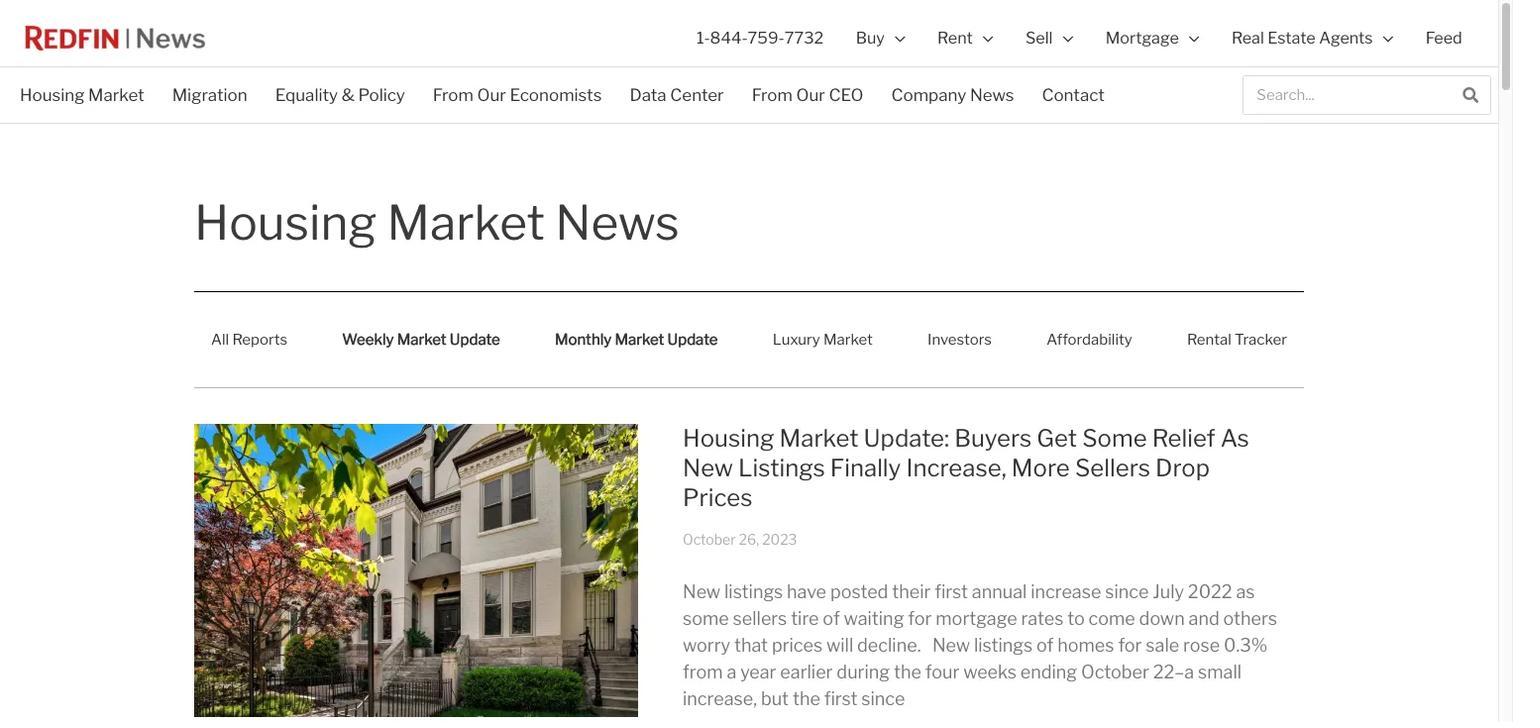 Task type: describe. For each thing, give the bounding box(es) containing it.
1 vertical spatial news
[[555, 194, 679, 252]]

&
[[342, 85, 355, 105]]

weeks
[[963, 662, 1017, 682]]

sell link
[[1010, 0, 1090, 76]]

1 vertical spatial new
[[683, 581, 721, 602]]

1 vertical spatial listings
[[974, 635, 1033, 656]]

rose
[[1183, 635, 1220, 656]]

housing for housing market update: buyers get some relief as new listings finally increase, more sellers drop prices
[[683, 424, 774, 453]]

more
[[1012, 454, 1070, 483]]

drop
[[1156, 454, 1210, 483]]

redfin real estate news image
[[20, 18, 210, 58]]

october inside new listings have posted their first annual increase since july 2022 as some sellers tire of waiting for mortgage rates to come down and others worry that prices will decline.   new listings of homes for sale rose 0.3% from a year earlier during the four weeks ending october 22–a small increase, but the first since
[[1081, 662, 1149, 682]]

market for housing market
[[88, 85, 144, 105]]

0 horizontal spatial listings
[[724, 581, 783, 602]]

luxury
[[773, 331, 820, 349]]

mortgage
[[936, 608, 1017, 629]]

0 horizontal spatial for
[[908, 608, 932, 629]]

from for from our economists
[[433, 85, 474, 105]]

migration link
[[158, 72, 261, 118]]

rental tracker
[[1187, 331, 1287, 349]]

some
[[683, 608, 729, 629]]

sellers
[[1075, 454, 1150, 483]]

migration
[[172, 85, 247, 105]]

housing market news
[[194, 194, 679, 252]]

0 vertical spatial first
[[935, 581, 968, 602]]

monthly market update link
[[538, 317, 735, 363]]

from our economists link
[[419, 72, 616, 118]]

from our economists
[[433, 85, 602, 105]]

sellers
[[733, 608, 787, 629]]

year
[[740, 662, 776, 682]]

buy
[[856, 28, 885, 48]]

from our ceo link
[[738, 72, 877, 118]]

0 horizontal spatial october
[[683, 531, 736, 548]]

housing for housing market news
[[194, 194, 377, 252]]

0.3%
[[1224, 635, 1268, 656]]

luxury market link
[[756, 317, 890, 363]]

housing market update: buyers get some relief as new listings finally increase, more sellers drop prices link
[[683, 424, 1249, 512]]

mortgage
[[1106, 28, 1179, 48]]

weekly market update
[[342, 331, 500, 349]]

reports
[[232, 331, 288, 349]]

october 26, 2023
[[683, 531, 797, 548]]

ceo
[[829, 85, 864, 105]]

increase
[[1031, 581, 1101, 602]]

housing market link
[[6, 72, 158, 118]]

new inside housing market update: buyers get some relief as new listings finally increase, more sellers drop prices
[[683, 454, 733, 483]]

company news
[[891, 85, 1014, 105]]

affordability link
[[1030, 317, 1149, 363]]

0 horizontal spatial the
[[793, 688, 820, 709]]

844-
[[710, 28, 748, 48]]

data center link
[[616, 72, 738, 118]]

759-
[[748, 28, 785, 48]]

weekly
[[342, 331, 394, 349]]

rent link
[[922, 0, 1010, 76]]

monthly market update
[[555, 331, 718, 349]]

four
[[925, 662, 960, 682]]

increase,
[[906, 454, 1007, 483]]

1 horizontal spatial since
[[1105, 581, 1149, 602]]

weekly market update link
[[325, 317, 517, 363]]

relief
[[1152, 424, 1216, 453]]

0 vertical spatial news
[[970, 85, 1014, 105]]

from for from our ceo
[[752, 85, 793, 105]]

prices
[[683, 484, 753, 512]]

data
[[630, 85, 667, 105]]

from
[[683, 662, 723, 682]]

Search... search field
[[1244, 76, 1451, 114]]

tire
[[791, 608, 819, 629]]

estate
[[1268, 28, 1316, 48]]

1-844-759-7732 link
[[681, 0, 840, 76]]

2022
[[1188, 581, 1232, 602]]

investors link
[[911, 317, 1009, 363]]

our for economists
[[477, 85, 506, 105]]

rent
[[938, 28, 973, 48]]

come
[[1089, 608, 1135, 629]]

have
[[787, 581, 827, 602]]

market for housing market update: buyers get some relief as new listings finally increase, more sellers drop prices
[[779, 424, 859, 453]]

our for ceo
[[796, 85, 825, 105]]

housing market
[[20, 85, 144, 105]]

economists
[[510, 85, 602, 105]]

update for monthly market update
[[667, 331, 718, 349]]

buy link
[[840, 0, 922, 76]]

feed link
[[1410, 0, 1479, 76]]

their
[[892, 581, 931, 602]]

update:
[[864, 424, 949, 453]]

but
[[761, 688, 789, 709]]

as
[[1236, 581, 1255, 602]]

annual
[[972, 581, 1027, 602]]

company news link
[[877, 72, 1028, 118]]

to
[[1067, 608, 1085, 629]]

mortgage link
[[1090, 0, 1216, 76]]

and
[[1189, 608, 1220, 629]]

market for luxury market
[[823, 331, 873, 349]]

posted
[[830, 581, 888, 602]]



Task type: vqa. For each thing, say whether or not it's contained in the screenshot.
the Listings
yes



Task type: locate. For each thing, give the bounding box(es) containing it.
1-
[[697, 28, 710, 48]]

for down come
[[1118, 635, 1142, 656]]

update
[[450, 331, 500, 349], [667, 331, 718, 349]]

2023
[[762, 531, 797, 548]]

for
[[908, 608, 932, 629], [1118, 635, 1142, 656]]

listings
[[724, 581, 783, 602], [974, 635, 1033, 656]]

1 horizontal spatial for
[[1118, 635, 1142, 656]]

0 horizontal spatial first
[[824, 688, 858, 709]]

1 vertical spatial since
[[861, 688, 905, 709]]

0 horizontal spatial of
[[823, 608, 840, 629]]

all reports
[[211, 331, 288, 349]]

news
[[970, 85, 1014, 105], [555, 194, 679, 252]]

equality & policy link
[[261, 72, 419, 118]]

0 horizontal spatial from
[[433, 85, 474, 105]]

earlier
[[780, 662, 833, 682]]

0 horizontal spatial update
[[450, 331, 500, 349]]

0 vertical spatial for
[[908, 608, 932, 629]]

housing
[[20, 85, 85, 105], [194, 194, 377, 252], [683, 424, 774, 453]]

from our ceo
[[752, 85, 864, 105]]

1 horizontal spatial the
[[894, 662, 922, 682]]

2 vertical spatial housing
[[683, 424, 774, 453]]

the down earlier
[[793, 688, 820, 709]]

1-844-759-7732
[[697, 28, 824, 48]]

listings up weeks
[[974, 635, 1033, 656]]

1 horizontal spatial october
[[1081, 662, 1149, 682]]

some
[[1082, 424, 1147, 453]]

7732
[[785, 28, 824, 48]]

market for housing market news
[[387, 194, 545, 252]]

1 vertical spatial for
[[1118, 635, 1142, 656]]

housing inside housing market update: buyers get some relief as new listings finally increase, more sellers drop prices
[[683, 424, 774, 453]]

finally
[[830, 454, 901, 483]]

down
[[1139, 608, 1185, 629]]

october down homes
[[1081, 662, 1149, 682]]

luxury market
[[773, 331, 873, 349]]

others
[[1223, 608, 1277, 629]]

1 horizontal spatial first
[[935, 581, 968, 602]]

all reports link
[[194, 317, 304, 363]]

1 horizontal spatial listings
[[974, 635, 1033, 656]]

1 vertical spatial the
[[793, 688, 820, 709]]

of down rates
[[1037, 635, 1054, 656]]

tracker
[[1235, 331, 1287, 349]]

affordability
[[1047, 331, 1132, 349]]

the left the four
[[894, 662, 922, 682]]

a
[[727, 662, 737, 682]]

equality & policy
[[275, 85, 405, 105]]

contact link
[[1028, 72, 1119, 118]]

october
[[683, 531, 736, 548], [1081, 662, 1149, 682]]

from right policy
[[433, 85, 474, 105]]

22–a
[[1153, 662, 1194, 682]]

during
[[837, 662, 890, 682]]

0 vertical spatial housing
[[20, 85, 85, 105]]

1 our from the left
[[477, 85, 506, 105]]

1 vertical spatial first
[[824, 688, 858, 709]]

sale
[[1146, 635, 1179, 656]]

july
[[1153, 581, 1184, 602]]

0 vertical spatial new
[[683, 454, 733, 483]]

update for weekly market update
[[450, 331, 500, 349]]

2 horizontal spatial housing
[[683, 424, 774, 453]]

first up mortgage
[[935, 581, 968, 602]]

1 vertical spatial of
[[1037, 635, 1054, 656]]

0 horizontal spatial our
[[477, 85, 506, 105]]

2 vertical spatial new
[[932, 635, 970, 656]]

data center
[[630, 85, 724, 105]]

0 horizontal spatial news
[[555, 194, 679, 252]]

market for weekly market update
[[397, 331, 447, 349]]

new up prices
[[683, 454, 733, 483]]

contact
[[1042, 85, 1105, 105]]

0 vertical spatial the
[[894, 662, 922, 682]]

small
[[1198, 662, 1242, 682]]

all
[[211, 331, 229, 349]]

rental
[[1187, 331, 1232, 349]]

1 horizontal spatial update
[[667, 331, 718, 349]]

None search field
[[1243, 75, 1492, 115]]

housing market update: buyers get some relief as new listings finally increase, more sellers drop prices
[[683, 424, 1249, 512]]

rental tracker link
[[1170, 317, 1304, 363]]

1 vertical spatial october
[[1081, 662, 1149, 682]]

2 update from the left
[[667, 331, 718, 349]]

homes
[[1058, 635, 1114, 656]]

first
[[935, 581, 968, 602], [824, 688, 858, 709]]

since
[[1105, 581, 1149, 602], [861, 688, 905, 709]]

center
[[670, 85, 724, 105]]

will
[[826, 635, 853, 656]]

real estate agents link
[[1216, 0, 1410, 76]]

market inside housing market update: buyers get some relief as new listings finally increase, more sellers drop prices
[[779, 424, 859, 453]]

0 vertical spatial october
[[683, 531, 736, 548]]

for down their
[[908, 608, 932, 629]]

market inside 'link'
[[397, 331, 447, 349]]

policy
[[358, 85, 405, 105]]

company
[[891, 85, 966, 105]]

1 update from the left
[[450, 331, 500, 349]]

1 horizontal spatial housing
[[194, 194, 377, 252]]

new
[[683, 454, 733, 483], [683, 581, 721, 602], [932, 635, 970, 656]]

2 from from the left
[[752, 85, 793, 105]]

search image
[[1463, 87, 1479, 103]]

as
[[1221, 424, 1249, 453]]

1 horizontal spatial of
[[1037, 635, 1054, 656]]

1 horizontal spatial from
[[752, 85, 793, 105]]

2 our from the left
[[796, 85, 825, 105]]

our left ceo
[[796, 85, 825, 105]]

0 horizontal spatial since
[[861, 688, 905, 709]]

0 horizontal spatial housing
[[20, 85, 85, 105]]

26,
[[739, 531, 759, 548]]

monthly
[[555, 331, 612, 349]]

october left '26,'
[[683, 531, 736, 548]]

rates
[[1021, 608, 1064, 629]]

real
[[1232, 28, 1264, 48]]

ending
[[1020, 662, 1077, 682]]

since down during
[[861, 688, 905, 709]]

0 vertical spatial of
[[823, 608, 840, 629]]

increase,
[[683, 688, 757, 709]]

real estate agents
[[1232, 28, 1373, 48]]

1 horizontal spatial news
[[970, 85, 1014, 105]]

equality
[[275, 85, 338, 105]]

since up come
[[1105, 581, 1149, 602]]

worry
[[683, 635, 730, 656]]

from down 759-
[[752, 85, 793, 105]]

our
[[477, 85, 506, 105], [796, 85, 825, 105]]

1 horizontal spatial our
[[796, 85, 825, 105]]

1 vertical spatial housing
[[194, 194, 377, 252]]

first down during
[[824, 688, 858, 709]]

0 vertical spatial listings
[[724, 581, 783, 602]]

sell
[[1026, 28, 1053, 48]]

new listings have posted their first annual increase since july 2022 as some sellers tire of waiting for mortgage rates to come down and others worry that prices will decline.   new listings of homes for sale rose 0.3% from a year earlier during the four weeks ending october 22–a small increase, but the first since
[[683, 581, 1277, 709]]

market for monthly market update
[[615, 331, 664, 349]]

new up some
[[683, 581, 721, 602]]

of right tire
[[823, 608, 840, 629]]

prices
[[772, 635, 823, 656]]

our left "economists"
[[477, 85, 506, 105]]

listings up the sellers
[[724, 581, 783, 602]]

housing for housing market
[[20, 85, 85, 105]]

feed
[[1426, 28, 1462, 48]]

get
[[1037, 424, 1077, 453]]

0 vertical spatial since
[[1105, 581, 1149, 602]]

new up the four
[[932, 635, 970, 656]]

update inside 'link'
[[450, 331, 500, 349]]

1 from from the left
[[433, 85, 474, 105]]



